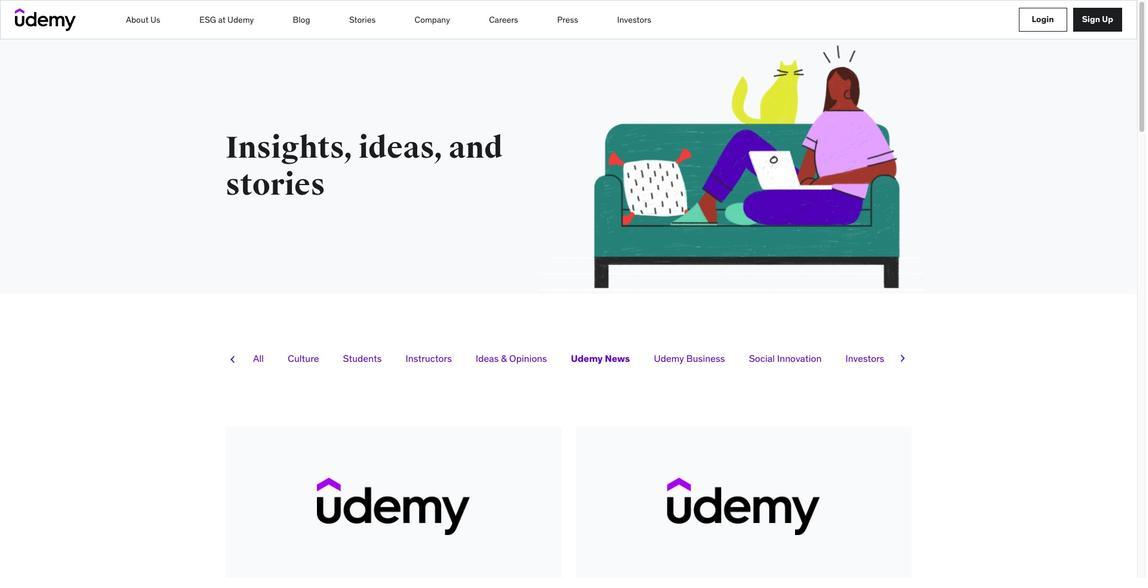 Task type: describe. For each thing, give the bounding box(es) containing it.
sign up link
[[1073, 8, 1123, 32]]

0 horizontal spatial investors
[[618, 14, 652, 25]]

students
[[343, 352, 382, 364]]

at
[[218, 14, 226, 25]]

insights, ideas, and stories
[[226, 130, 503, 204]]

stories
[[349, 14, 376, 25]]

all link
[[244, 346, 273, 370]]

udemy for udemy news
[[571, 352, 603, 364]]

instructors
[[406, 352, 452, 364]]

0 horizontal spatial udemy
[[228, 14, 254, 25]]

us
[[151, 14, 160, 25]]

udemy image
[[15, 8, 76, 31]]

ideas & opinions
[[476, 352, 547, 364]]

news
[[605, 352, 630, 364]]

&
[[501, 352, 507, 364]]

all
[[253, 352, 264, 364]]

udemy business
[[654, 352, 725, 364]]

sign
[[1082, 14, 1101, 24]]

company link
[[414, 8, 451, 31]]

udemy news
[[571, 352, 630, 364]]

careers
[[489, 14, 518, 25]]

culture
[[288, 352, 319, 364]]

sign up
[[1082, 14, 1114, 24]]

ideas,
[[359, 130, 443, 167]]

about
[[126, 14, 149, 25]]

esg at udemy
[[200, 14, 254, 25]]

careers link
[[489, 8, 519, 31]]

opinions
[[509, 352, 547, 364]]

culture link
[[279, 346, 328, 370]]

ideas
[[476, 352, 499, 364]]

insights,
[[226, 130, 353, 167]]

stories
[[226, 167, 325, 204]]

students link
[[334, 346, 391, 370]]

innovation
[[777, 352, 822, 364]]



Task type: locate. For each thing, give the bounding box(es) containing it.
esg
[[200, 14, 216, 25]]

1 horizontal spatial udemy
[[571, 352, 603, 364]]

1 vertical spatial investors
[[846, 352, 885, 364]]

login link
[[1019, 8, 1068, 32]]

udemy left "business"
[[654, 352, 684, 364]]

esg at udemy link
[[199, 8, 255, 31]]

company
[[415, 14, 450, 25]]

udemy right the at
[[228, 14, 254, 25]]

blog
[[293, 14, 310, 25]]

udemy for udemy business
[[654, 352, 684, 364]]

1 vertical spatial investors link
[[837, 346, 894, 370]]

press
[[557, 14, 578, 25]]

business
[[687, 352, 725, 364]]

ideas & opinions link
[[467, 346, 556, 370]]

social innovation link
[[740, 346, 831, 370]]

0 vertical spatial investors link
[[617, 8, 652, 31]]

0 horizontal spatial investors link
[[617, 8, 652, 31]]

social innovation
[[749, 352, 822, 364]]

blog link
[[292, 8, 311, 31]]

about us
[[126, 14, 160, 25]]

1 horizontal spatial investors link
[[837, 346, 894, 370]]

and
[[449, 130, 503, 167]]

2 horizontal spatial udemy
[[654, 352, 684, 364]]

udemy
[[228, 14, 254, 25], [571, 352, 603, 364], [654, 352, 684, 364]]

about us link
[[125, 8, 161, 31]]

1 horizontal spatial investors
[[846, 352, 885, 364]]

0 vertical spatial investors
[[618, 14, 652, 25]]

udemy left news on the bottom right of page
[[571, 352, 603, 364]]

login
[[1032, 14, 1054, 24]]

press link
[[557, 8, 579, 31]]

udemy business link
[[645, 346, 734, 370]]

investors link
[[617, 8, 652, 31], [837, 346, 894, 370]]

udemy news link
[[562, 346, 639, 370]]

instructors link
[[397, 346, 461, 370]]

up
[[1103, 14, 1114, 24]]

stories link
[[349, 8, 376, 31]]

investors
[[618, 14, 652, 25], [846, 352, 885, 364]]

social
[[749, 352, 775, 364]]



Task type: vqa. For each thing, say whether or not it's contained in the screenshot.
the bottom Udemy'S
no



